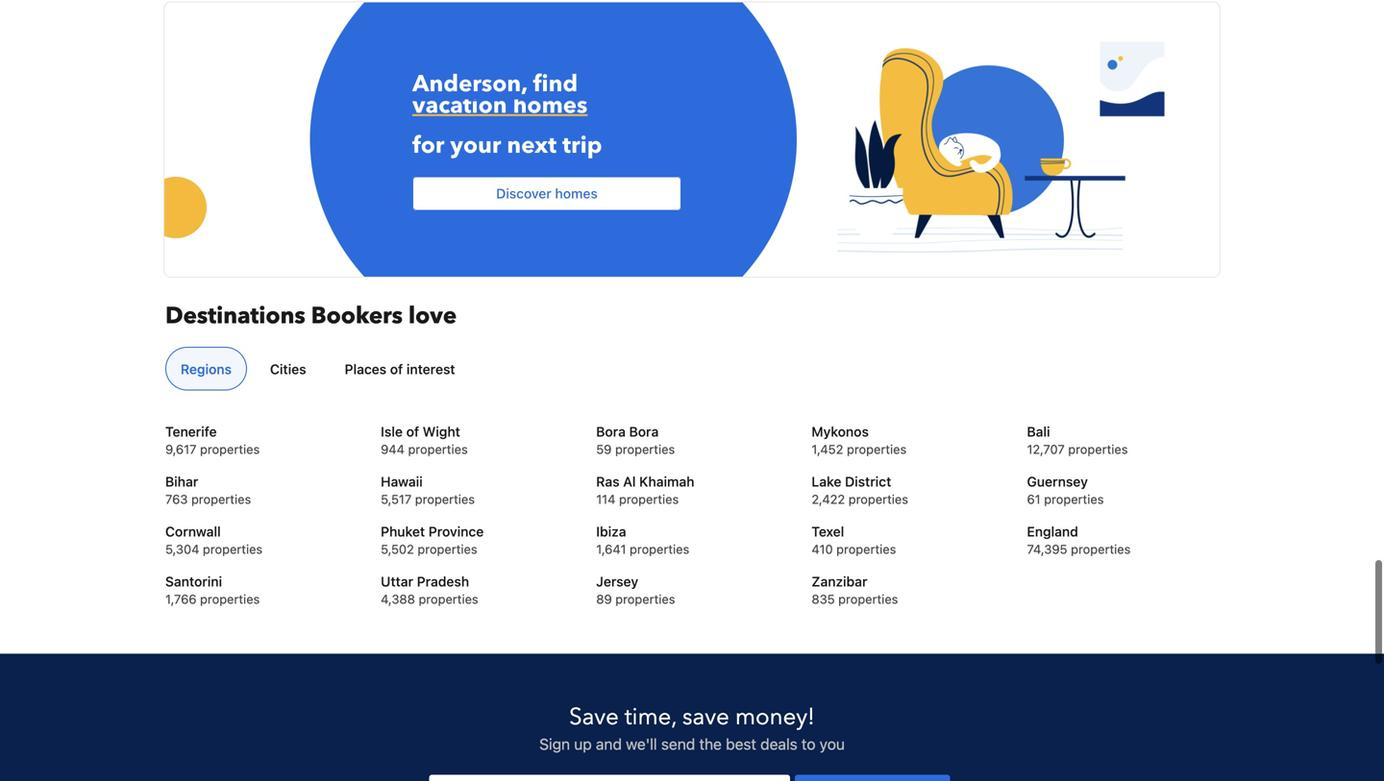 Task type: describe. For each thing, give the bounding box(es) containing it.
61
[[1027, 492, 1041, 507]]

properties inside uttar pradesh 4,388 properties
[[419, 592, 478, 606]]

anderson, find
[[412, 68, 578, 100]]

1,452
[[812, 442, 843, 457]]

anderson,
[[412, 68, 527, 100]]

properties inside zanzibar 835 properties
[[838, 592, 898, 606]]

tab list containing regions
[[158, 347, 1219, 392]]

5,304
[[165, 542, 199, 556]]

england 74,395 properties
[[1027, 524, 1131, 556]]

properties inside mykonos 1,452 properties
[[847, 442, 907, 457]]

ras
[[596, 474, 620, 490]]

santorini link
[[165, 572, 357, 592]]

properties inside guernsey 61 properties
[[1044, 492, 1104, 507]]

destinations bookers love
[[165, 301, 457, 332]]

district
[[845, 474, 891, 490]]

province
[[429, 524, 484, 540]]

love
[[408, 301, 457, 332]]

al
[[623, 474, 636, 490]]

1,641
[[596, 542, 626, 556]]

5,517
[[381, 492, 412, 507]]

5,502
[[381, 542, 414, 556]]

2,422
[[812, 492, 845, 507]]

1 bora from the left
[[596, 424, 626, 440]]

tenerife
[[165, 424, 217, 440]]

sign
[[539, 735, 570, 754]]

isle
[[381, 424, 403, 440]]

4,388
[[381, 592, 415, 606]]

deals
[[760, 735, 798, 754]]

phuket province 5,502 properties
[[381, 524, 484, 556]]

uttar
[[381, 574, 413, 590]]

of for wight
[[406, 424, 419, 440]]

guernsey link
[[1027, 472, 1219, 492]]

we'll
[[626, 735, 657, 754]]

9,617
[[165, 442, 197, 457]]

for
[[412, 130, 444, 161]]

santorini 1,766 properties
[[165, 574, 260, 606]]

up
[[574, 735, 592, 754]]

regions button
[[165, 347, 247, 391]]

properties inside hawaii 5,517 properties
[[415, 492, 475, 507]]

properties inside ras al khaimah 114 properties
[[619, 492, 679, 507]]

properties inside santorini 1,766 properties
[[200, 592, 260, 606]]

homes for discover homes
[[555, 185, 598, 201]]

properties inside texel 410 properties
[[836, 542, 896, 556]]

of for interest
[[390, 361, 403, 377]]

jersey
[[596, 574, 638, 590]]

tenerife 9,617 properties
[[165, 424, 260, 457]]

uttar pradesh 4,388 properties
[[381, 574, 478, 606]]

places of interest button
[[329, 347, 471, 391]]

texel link
[[812, 522, 1003, 542]]

zanzibar link
[[812, 572, 1003, 592]]

homes for vacation homes cottages
[[513, 86, 588, 118]]

zanzibar
[[812, 574, 867, 590]]

properties inside isle of wight 944 properties
[[408, 442, 468, 457]]

cottages
[[412, 124, 508, 156]]

jersey link
[[596, 572, 788, 592]]

hawaii 5,517 properties
[[381, 474, 475, 507]]

you
[[820, 735, 845, 754]]

phuket
[[381, 524, 425, 540]]

zanzibar 835 properties
[[812, 574, 898, 606]]

mykonos link
[[812, 422, 1003, 442]]

bali link
[[1027, 422, 1219, 442]]

phuket province link
[[381, 522, 572, 542]]

interest
[[406, 361, 455, 377]]

regions
[[181, 361, 232, 377]]

places of interest
[[345, 361, 455, 377]]

cities button
[[255, 347, 322, 391]]

discover
[[496, 185, 552, 201]]

tenerife link
[[165, 422, 357, 442]]

bali
[[1027, 424, 1050, 440]]

properties inside bali 12,707 properties
[[1068, 442, 1128, 457]]

wight
[[423, 424, 460, 440]]

money!
[[735, 702, 815, 733]]

england link
[[1027, 522, 1219, 542]]

uttar pradesh link
[[381, 572, 572, 592]]

properties inside ibiza 1,641 properties
[[630, 542, 689, 556]]

vacation homes cottages
[[412, 86, 588, 156]]

835
[[812, 592, 835, 606]]

944
[[381, 442, 405, 457]]

bihar 763 properties
[[165, 474, 251, 507]]

bora bora 59 properties
[[596, 424, 675, 457]]

12,707
[[1027, 442, 1065, 457]]

bora bora link
[[596, 422, 788, 442]]



Task type: locate. For each thing, give the bounding box(es) containing it.
properties
[[200, 442, 260, 457], [408, 442, 468, 457], [615, 442, 675, 457], [847, 442, 907, 457], [1068, 442, 1128, 457], [191, 492, 251, 507], [415, 492, 475, 507], [619, 492, 679, 507], [848, 492, 908, 507], [1044, 492, 1104, 507], [203, 542, 263, 556], [418, 542, 477, 556], [630, 542, 689, 556], [836, 542, 896, 556], [1071, 542, 1131, 556], [200, 592, 260, 606], [419, 592, 478, 606], [615, 592, 675, 606], [838, 592, 898, 606]]

vacation
[[412, 86, 507, 118]]

lake
[[812, 474, 841, 490]]

bookers
[[311, 301, 403, 332]]

properties down khaimah
[[619, 492, 679, 507]]

of right isle
[[406, 424, 419, 440]]

bali 12,707 properties
[[1027, 424, 1128, 457]]

1 vertical spatial homes
[[555, 185, 598, 201]]

0 horizontal spatial of
[[390, 361, 403, 377]]

ras al khaimah 114 properties
[[596, 474, 694, 507]]

59
[[596, 442, 612, 457]]

properties up zanzibar
[[836, 542, 896, 556]]

74,395
[[1027, 542, 1067, 556]]

114
[[596, 492, 616, 507]]

ibiza
[[596, 524, 626, 540]]

texel 410 properties
[[812, 524, 896, 556]]

2 bora from the left
[[629, 424, 659, 440]]

hawaii
[[381, 474, 423, 490]]

trip
[[562, 130, 602, 161]]

properties down the pradesh
[[419, 592, 478, 606]]

1 horizontal spatial bora
[[629, 424, 659, 440]]

410
[[812, 542, 833, 556]]

properties down ibiza link
[[630, 542, 689, 556]]

properties down province
[[418, 542, 477, 556]]

properties inside "bihar 763 properties"
[[191, 492, 251, 507]]

0 horizontal spatial bora
[[596, 424, 626, 440]]

properties down zanzibar
[[838, 592, 898, 606]]

khaimah
[[639, 474, 694, 490]]

discover homes
[[496, 185, 598, 201]]

properties down guernsey
[[1044, 492, 1104, 507]]

bora up 59
[[596, 424, 626, 440]]

cornwall
[[165, 524, 221, 540]]

properties down bali link
[[1068, 442, 1128, 457]]

properties down england link
[[1071, 542, 1131, 556]]

england
[[1027, 524, 1078, 540]]

1 vertical spatial of
[[406, 424, 419, 440]]

to
[[802, 735, 816, 754]]

hawaii link
[[381, 472, 572, 492]]

ibiza 1,641 properties
[[596, 524, 689, 556]]

isle of wight link
[[381, 422, 572, 442]]

for your next trip
[[412, 130, 602, 161]]

763
[[165, 492, 188, 507]]

places
[[345, 361, 387, 377]]

of right places
[[390, 361, 403, 377]]

properties inside phuket province 5,502 properties
[[418, 542, 477, 556]]

properties down wight
[[408, 442, 468, 457]]

1 horizontal spatial of
[[406, 424, 419, 440]]

properties inside the tenerife 9,617 properties
[[200, 442, 260, 457]]

the
[[699, 735, 722, 754]]

ras al khaimah link
[[596, 472, 788, 492]]

0 vertical spatial of
[[390, 361, 403, 377]]

save
[[569, 702, 619, 733]]

homes
[[513, 86, 588, 118], [555, 185, 598, 201]]

properties down tenerife link
[[200, 442, 260, 457]]

destinations
[[165, 301, 305, 332]]

properties up al
[[615, 442, 675, 457]]

cornwall 5,304 properties
[[165, 524, 263, 556]]

0 vertical spatial homes
[[513, 86, 588, 118]]

ibiza link
[[596, 522, 788, 542]]

bora
[[596, 424, 626, 440], [629, 424, 659, 440]]

properties inside bora bora 59 properties
[[615, 442, 675, 457]]

homes inside vacation homes cottages
[[513, 86, 588, 118]]

bihar link
[[165, 472, 357, 492]]

mykonos 1,452 properties
[[812, 424, 907, 457]]

homes up next
[[513, 86, 588, 118]]

jersey 89 properties
[[596, 574, 675, 606]]

next
[[507, 130, 557, 161]]

mykonos
[[812, 424, 869, 440]]

89
[[596, 592, 612, 606]]

properties inside jersey 89 properties
[[615, 592, 675, 606]]

properties up province
[[415, 492, 475, 507]]

bihar
[[165, 474, 198, 490]]

of inside button
[[390, 361, 403, 377]]

santorini
[[165, 574, 222, 590]]

save time, save money! sign up and we'll send the best deals to you
[[539, 702, 845, 754]]

homes down trip at top
[[555, 185, 598, 201]]

cities
[[270, 361, 306, 377]]

texel
[[812, 524, 844, 540]]

properties down santorini link
[[200, 592, 260, 606]]

time,
[[625, 702, 677, 733]]

Your email address email field
[[429, 775, 790, 781]]

tab list
[[158, 347, 1219, 392]]

properties down jersey
[[615, 592, 675, 606]]

your
[[450, 130, 501, 161]]

guernsey 61 properties
[[1027, 474, 1104, 507]]

properties up cornwall 5,304 properties
[[191, 492, 251, 507]]

bora up al
[[629, 424, 659, 440]]

properties up district
[[847, 442, 907, 457]]

save
[[682, 702, 729, 733]]

send
[[661, 735, 695, 754]]

properties inside cornwall 5,304 properties
[[203, 542, 263, 556]]

and
[[596, 735, 622, 754]]

lake district link
[[812, 472, 1003, 492]]

pradesh
[[417, 574, 469, 590]]

properties down cornwall link
[[203, 542, 263, 556]]

properties inside england 74,395 properties
[[1071, 542, 1131, 556]]

best
[[726, 735, 756, 754]]

properties down district
[[848, 492, 908, 507]]

cornwall link
[[165, 522, 357, 542]]

properties inside lake district 2,422 properties
[[848, 492, 908, 507]]

of inside isle of wight 944 properties
[[406, 424, 419, 440]]



Task type: vqa. For each thing, say whether or not it's contained in the screenshot.
0
no



